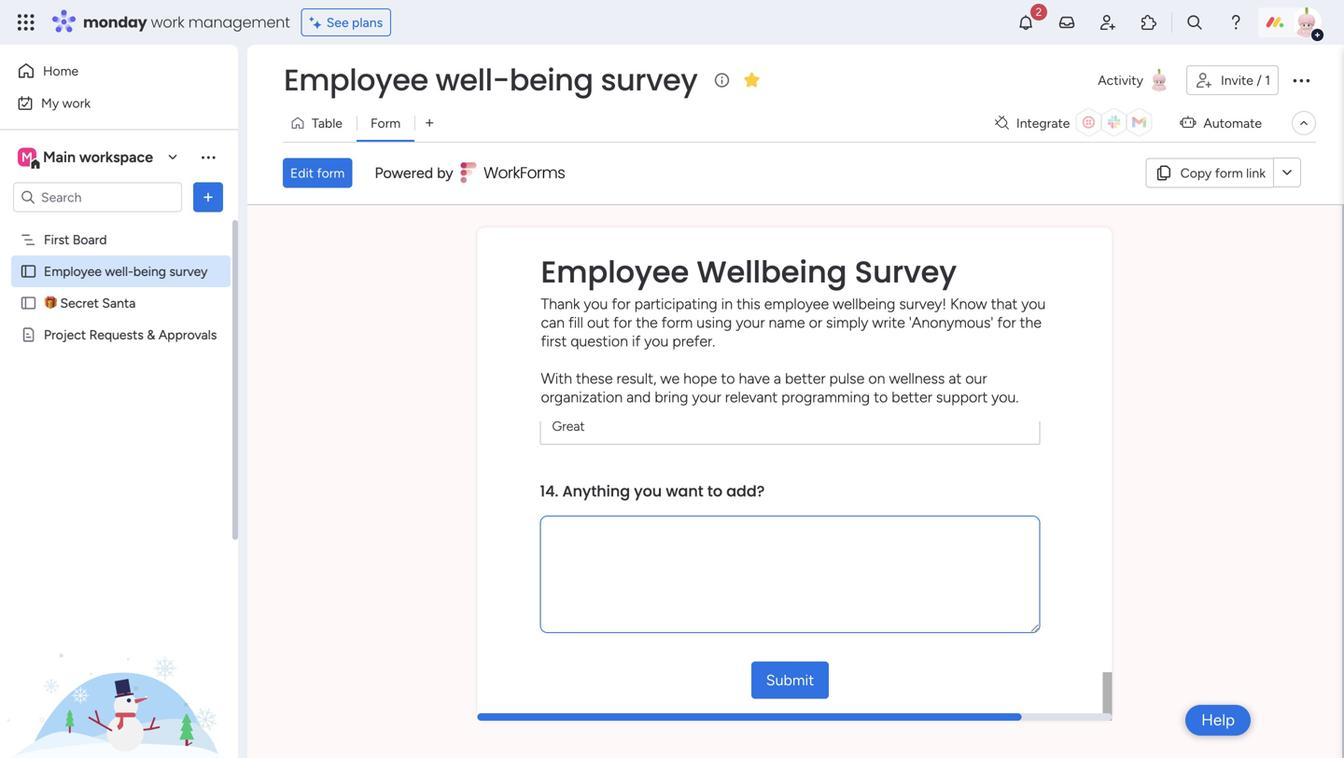 Task type: describe. For each thing, give the bounding box(es) containing it.
workspace image
[[18, 147, 36, 168]]

public board image
[[20, 294, 37, 312]]

submit
[[766, 672, 814, 690]]

main
[[43, 148, 76, 166]]

add?
[[726, 481, 765, 502]]

at
[[949, 370, 962, 388]]

this
[[737, 295, 761, 313]]

we
[[660, 370, 680, 388]]

remove from favorites image
[[742, 70, 761, 89]]

you inside group
[[634, 481, 662, 502]]

select product image
[[17, 13, 35, 32]]

first
[[541, 333, 567, 350]]

that
[[991, 295, 1018, 313]]

&
[[147, 327, 155, 343]]

and
[[626, 389, 651, 406]]

table
[[312, 115, 343, 131]]

copy form link button
[[1146, 158, 1273, 188]]

integrate
[[1016, 115, 1070, 131]]

1 vertical spatial options image
[[199, 188, 217, 207]]

my work button
[[11, 88, 201, 118]]

you.
[[992, 389, 1019, 406]]

m
[[22, 149, 33, 165]]

edit form button
[[283, 158, 352, 188]]

you right the if
[[644, 333, 669, 350]]

simply
[[826, 314, 868, 332]]

survey
[[855, 251, 957, 293]]

1 vertical spatial survey
[[169, 264, 208, 280]]

automate
[[1204, 115, 1262, 131]]

public board image
[[20, 263, 37, 280]]

secret
[[60, 295, 99, 311]]

organization
[[541, 389, 623, 406]]

copy
[[1180, 165, 1212, 181]]

result,
[[617, 370, 657, 388]]

project requests & approvals
[[44, 327, 217, 343]]

support
[[936, 389, 988, 406]]

1 horizontal spatial better
[[892, 389, 932, 406]]

hope
[[683, 370, 717, 388]]

for down that
[[997, 314, 1016, 332]]

with these result, we hope to have a better pulse on wellness at our organization and bring your relevant programming to better support you.
[[541, 370, 1019, 406]]

1 horizontal spatial options image
[[1290, 69, 1312, 91]]

work for my
[[62, 95, 91, 111]]

progress bar inside form form
[[477, 714, 1021, 722]]

anything
[[562, 481, 630, 502]]

0 vertical spatial to
[[721, 370, 735, 388]]

dapulse integrations image
[[995, 116, 1009, 130]]

my
[[41, 95, 59, 111]]

name
[[769, 314, 805, 332]]

your inside thank you for participating in this employee wellbeing survey! know that you can fill out for the form using your name or simply write 'anonymous' for the first question if you prefer.
[[736, 314, 765, 332]]

workspace selection element
[[18, 146, 156, 170]]

our
[[965, 370, 987, 388]]

0 horizontal spatial employee well-being survey
[[44, 264, 208, 280]]

project
[[44, 327, 86, 343]]

14. anything you want to add? group
[[540, 467, 1040, 662]]

home
[[43, 63, 79, 79]]

0 horizontal spatial employee
[[44, 264, 102, 280]]

add view image
[[426, 116, 433, 130]]

notifications image
[[1016, 13, 1035, 32]]

copy form link
[[1180, 165, 1266, 181]]

form for copy
[[1215, 165, 1243, 181]]

have
[[739, 370, 770, 388]]

invite / 1
[[1221, 72, 1270, 88]]

1 horizontal spatial survey
[[601, 59, 698, 101]]

invite members image
[[1099, 13, 1117, 32]]

see plans
[[326, 14, 383, 30]]

invite
[[1221, 72, 1253, 88]]

invite / 1 button
[[1186, 65, 1279, 95]]

work for monday
[[151, 12, 184, 33]]

in
[[721, 295, 733, 313]]

prefer.
[[672, 333, 715, 350]]

board
[[73, 232, 107, 248]]

2 the from the left
[[1020, 314, 1042, 332]]

thank you for participating in this employee wellbeing survey! know that you can fill out for the form using your name or simply write 'anonymous' for the first question if you prefer.
[[541, 295, 1046, 350]]

workforms logo image
[[461, 158, 566, 188]]

1 vertical spatial to
[[874, 389, 888, 406]]

'anonymous'
[[909, 314, 993, 332]]

help button
[[1186, 706, 1251, 736]]

see plans button
[[301, 8, 391, 36]]

fill
[[568, 314, 583, 332]]

inbox image
[[1058, 13, 1076, 32]]

monday work management
[[83, 12, 290, 33]]



Task type: vqa. For each thing, say whether or not it's contained in the screenshot.
the top
no



Task type: locate. For each thing, give the bounding box(es) containing it.
you right that
[[1021, 295, 1046, 313]]

the up the if
[[636, 314, 658, 332]]

write
[[872, 314, 905, 332]]

form left link
[[1215, 165, 1243, 181]]

work right monday
[[151, 12, 184, 33]]

1 vertical spatial better
[[892, 389, 932, 406]]

Search in workspace field
[[39, 187, 156, 208]]

0 vertical spatial work
[[151, 12, 184, 33]]

better down wellness
[[892, 389, 932, 406]]

options image right 1
[[1290, 69, 1312, 91]]

workspace options image
[[199, 148, 217, 166]]

requests
[[89, 327, 144, 343]]

to right want
[[707, 481, 723, 502]]

submit button
[[751, 662, 829, 699]]

monday
[[83, 12, 147, 33]]

1 horizontal spatial work
[[151, 12, 184, 33]]

work right my
[[62, 95, 91, 111]]

0 horizontal spatial form
[[317, 165, 345, 181]]

employee
[[284, 59, 428, 101], [541, 251, 689, 293], [44, 264, 102, 280]]

1 horizontal spatial employee well-being survey
[[284, 59, 698, 101]]

to left have
[[721, 370, 735, 388]]

thank
[[541, 295, 580, 313]]

0 vertical spatial survey
[[601, 59, 698, 101]]

you up out
[[584, 295, 608, 313]]

🎁 secret santa
[[44, 295, 136, 311]]

work inside button
[[62, 95, 91, 111]]

wellbeing
[[833, 295, 895, 313]]

table button
[[283, 108, 357, 138]]

1 horizontal spatial the
[[1020, 314, 1042, 332]]

survey!
[[899, 295, 947, 313]]

employee inside form form
[[541, 251, 689, 293]]

edit
[[290, 165, 314, 181]]

1 horizontal spatial well-
[[435, 59, 509, 101]]

employee well-being survey up santa
[[44, 264, 208, 280]]

employee well-being survey up "add view" image
[[284, 59, 698, 101]]

your inside 'with these result, we hope to have a better pulse on wellness at our organization and bring your relevant programming to better support you.'
[[692, 389, 721, 406]]

wellness
[[889, 370, 945, 388]]

0 horizontal spatial well-
[[105, 264, 133, 280]]

progress bar
[[477, 714, 1021, 722]]

my work
[[41, 95, 91, 111]]

you
[[584, 295, 608, 313], [1021, 295, 1046, 313], [644, 333, 669, 350], [634, 481, 662, 502]]

activity button
[[1091, 65, 1179, 95]]

0 horizontal spatial being
[[133, 264, 166, 280]]

1 horizontal spatial your
[[736, 314, 765, 332]]

0 horizontal spatial survey
[[169, 264, 208, 280]]

/
[[1257, 72, 1262, 88]]

being
[[509, 59, 593, 101], [133, 264, 166, 280]]

2 vertical spatial to
[[707, 481, 723, 502]]

1 horizontal spatial being
[[509, 59, 593, 101]]

survey left show board description image
[[601, 59, 698, 101]]

know
[[950, 295, 987, 313]]

first
[[44, 232, 69, 248]]

0 horizontal spatial your
[[692, 389, 721, 406]]

help image
[[1227, 13, 1245, 32]]

0 vertical spatial employee well-being survey
[[284, 59, 698, 101]]

pulse
[[829, 370, 865, 388]]

programming
[[781, 389, 870, 406]]

powered by
[[375, 164, 453, 182]]

0 horizontal spatial options image
[[199, 188, 217, 207]]

option
[[0, 223, 238, 227]]

2 horizontal spatial form
[[1215, 165, 1243, 181]]

list box
[[0, 220, 238, 603]]

search everything image
[[1185, 13, 1204, 32]]

autopilot image
[[1180, 110, 1196, 134]]

out
[[587, 314, 610, 332]]

can
[[541, 314, 565, 332]]

home button
[[11, 56, 201, 86]]

form inside thank you for participating in this employee wellbeing survey! know that you can fill out for the form using your name or simply write 'anonymous' for the first question if you prefer.
[[661, 314, 693, 332]]

you left want
[[634, 481, 662, 502]]

help
[[1201, 711, 1235, 730]]

if
[[632, 333, 641, 350]]

1
[[1265, 72, 1270, 88]]

1 the from the left
[[636, 314, 658, 332]]

employee up table
[[284, 59, 428, 101]]

0 vertical spatial options image
[[1290, 69, 1312, 91]]

employee
[[764, 295, 829, 313]]

for
[[612, 295, 631, 313], [613, 314, 632, 332], [997, 314, 1016, 332]]

or
[[809, 314, 822, 332]]

on
[[868, 370, 885, 388]]

well-
[[435, 59, 509, 101], [105, 264, 133, 280]]

to inside group
[[707, 481, 723, 502]]

relevant
[[725, 389, 778, 406]]

first board
[[44, 232, 107, 248]]

0 horizontal spatial the
[[636, 314, 658, 332]]

form
[[371, 115, 401, 131]]

your down hope
[[692, 389, 721, 406]]

main workspace
[[43, 148, 153, 166]]

a
[[774, 370, 781, 388]]

your
[[736, 314, 765, 332], [692, 389, 721, 406]]

0 vertical spatial your
[[736, 314, 765, 332]]

employee down first board
[[44, 264, 102, 280]]

list box containing first board
[[0, 220, 238, 603]]

santa
[[102, 295, 136, 311]]

form
[[1215, 165, 1243, 181], [317, 165, 345, 181], [661, 314, 693, 332]]

the right "'anonymous'"
[[1020, 314, 1042, 332]]

0 horizontal spatial work
[[62, 95, 91, 111]]

to
[[721, 370, 735, 388], [874, 389, 888, 406], [707, 481, 723, 502]]

management
[[188, 12, 290, 33]]

employee wellbeing survey
[[541, 251, 957, 293]]

none field inside form form
[[540, 408, 1040, 445]]

0 vertical spatial being
[[509, 59, 593, 101]]

form for edit
[[317, 165, 345, 181]]

employee up out
[[541, 251, 689, 293]]

lottie animation element
[[0, 570, 238, 759]]

1 vertical spatial work
[[62, 95, 91, 111]]

approvals
[[158, 327, 217, 343]]

these
[[576, 370, 613, 388]]

with
[[541, 370, 572, 388]]

for up the question
[[612, 295, 631, 313]]

survey up approvals
[[169, 264, 208, 280]]

collapse board header image
[[1297, 116, 1311, 131]]

to down on at right
[[874, 389, 888, 406]]

0 horizontal spatial better
[[785, 370, 826, 388]]

workspace
[[79, 148, 153, 166]]

using
[[697, 314, 732, 332]]

None field
[[540, 408, 1040, 445]]

by
[[437, 164, 453, 182]]

bring
[[655, 389, 688, 406]]

form down the participating
[[661, 314, 693, 332]]

14. Anything you want to add? text field
[[540, 516, 1040, 634]]

powered
[[375, 164, 433, 182]]

better up programming
[[785, 370, 826, 388]]

question
[[571, 333, 628, 350]]

form form
[[247, 205, 1342, 759]]

1 horizontal spatial employee
[[284, 59, 428, 101]]

link
[[1246, 165, 1266, 181]]

1 vertical spatial being
[[133, 264, 166, 280]]

2 horizontal spatial employee
[[541, 251, 689, 293]]

survey
[[601, 59, 698, 101], [169, 264, 208, 280]]

1 vertical spatial your
[[692, 389, 721, 406]]

form button
[[357, 108, 415, 138]]

lottie animation image
[[0, 570, 238, 759]]

wellbeing
[[697, 251, 847, 293]]

1 horizontal spatial form
[[661, 314, 693, 332]]

see
[[326, 14, 349, 30]]

options image down workspace options image
[[199, 188, 217, 207]]

14. anything you want to add?
[[540, 481, 765, 502]]

1 vertical spatial well-
[[105, 264, 133, 280]]

want
[[666, 481, 704, 502]]

participating
[[634, 295, 718, 313]]

apps image
[[1140, 13, 1158, 32]]

options image
[[1290, 69, 1312, 91], [199, 188, 217, 207]]

14.
[[540, 481, 558, 502]]

Employee well-being survey field
[[279, 59, 702, 101]]

ruby anderson image
[[1292, 7, 1322, 37]]

1 vertical spatial employee well-being survey
[[44, 264, 208, 280]]

0 vertical spatial better
[[785, 370, 826, 388]]

2 image
[[1030, 1, 1047, 22]]

0 vertical spatial well-
[[435, 59, 509, 101]]

show board description image
[[711, 71, 733, 90]]

form right the edit
[[317, 165, 345, 181]]

for up the if
[[613, 314, 632, 332]]

work
[[151, 12, 184, 33], [62, 95, 91, 111]]

plans
[[352, 14, 383, 30]]

activity
[[1098, 72, 1143, 88]]

your down this
[[736, 314, 765, 332]]

edit form
[[290, 165, 345, 181]]



